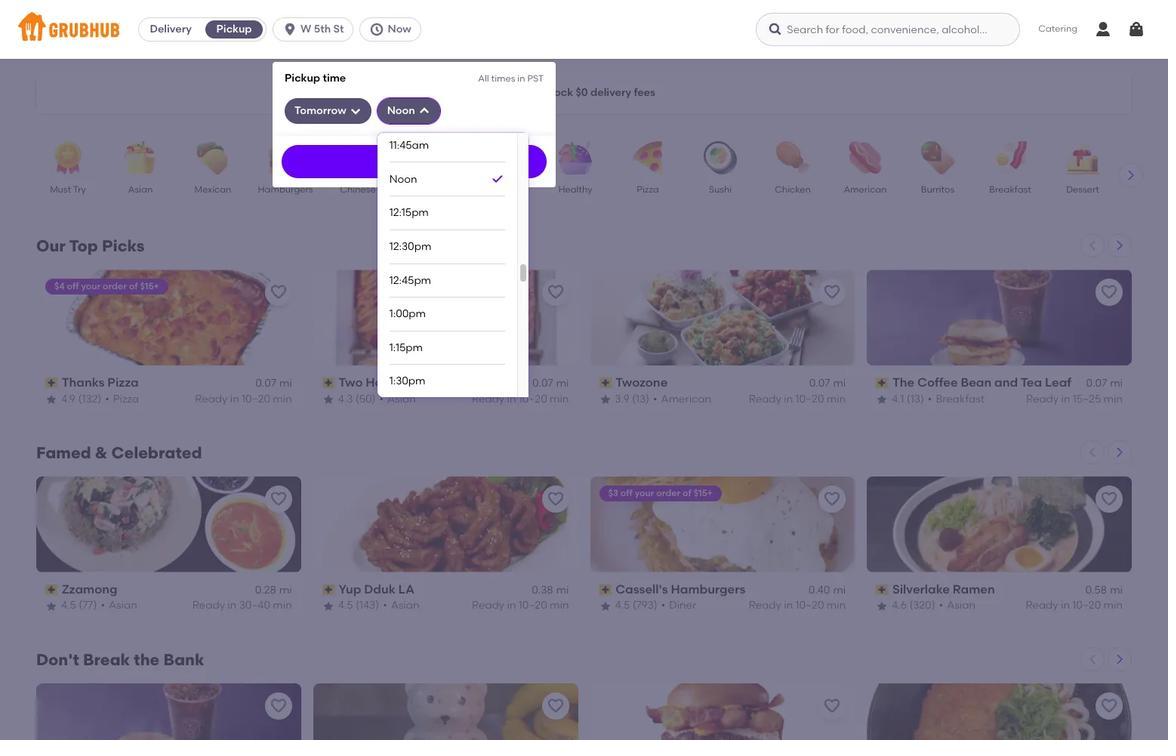 Task type: describe. For each thing, give the bounding box(es) containing it.
5th
[[314, 23, 331, 36]]

• asian for two hands corn dog - korea town (s western ave)
[[380, 393, 416, 405]]

min for two hands corn dog - korea town (s western ave)
[[550, 393, 569, 405]]

ready for silverlake ramen
[[1026, 599, 1059, 612]]

(320)
[[910, 599, 936, 612]]

our top picks
[[36, 236, 145, 255]]

0.58 mi
[[1086, 584, 1123, 597]]

3 0.07 from the left
[[810, 377, 831, 390]]

italian image
[[1129, 141, 1169, 175]]

burritos image
[[912, 141, 965, 175]]

0.28
[[255, 584, 276, 597]]

ready in 30–40 min
[[192, 599, 292, 612]]

0.07 for coffee
[[1087, 377, 1108, 390]]

caret left icon image for don't break the bank
[[1087, 653, 1099, 665]]

(132)
[[78, 393, 101, 405]]

cassell's
[[616, 582, 668, 597]]

subscription pass image for twozone
[[599, 378, 613, 389]]

4.5 (77)
[[61, 599, 97, 612]]

15–25
[[1073, 393, 1102, 405]]

thanks
[[62, 375, 105, 390]]

noon option
[[390, 163, 505, 197]]

subscription pass image for famed & celebrated
[[45, 585, 59, 595]]

your for cassell's
[[635, 488, 655, 498]]

mi for yup dduk la
[[556, 584, 569, 597]]

must try image
[[42, 141, 94, 175]]

delivery
[[150, 23, 192, 36]]

famed & celebrated
[[36, 443, 202, 462]]

12:30pm
[[390, 240, 432, 253]]

-
[[467, 375, 473, 390]]

min for the coffee bean and tea leaf
[[1104, 393, 1123, 405]]

$3 off your order of $15+
[[608, 488, 713, 498]]

0.38
[[532, 584, 553, 597]]

sushi image
[[694, 141, 747, 175]]

mi for twozone
[[834, 377, 846, 390]]

caret right icon image for our top picks
[[1114, 239, 1126, 252]]

10–20 for yup dduk la
[[519, 599, 547, 612]]

american image
[[839, 141, 892, 175]]

10–20 for twozone
[[796, 393, 825, 405]]

svg image for w 5th st
[[283, 22, 298, 37]]

bank
[[163, 650, 204, 669]]

0.58
[[1086, 584, 1108, 597]]

ready for zzamong
[[192, 599, 225, 612]]

korea
[[476, 375, 511, 390]]

catering
[[1039, 24, 1078, 34]]

in for cassell's hamburgers
[[784, 599, 793, 612]]

pickup button
[[203, 17, 266, 42]]

asian for two hands corn dog - korea town (s western ave)
[[388, 393, 416, 405]]

star icon image for thanks pizza
[[45, 393, 57, 405]]

(13) for twozone
[[632, 393, 650, 405]]

10–20 for silverlake ramen
[[1073, 599, 1102, 612]]

dog
[[440, 375, 465, 390]]

in for yup dduk la
[[507, 599, 516, 612]]

in for silverlake ramen
[[1061, 599, 1070, 612]]

subscription pass image for silverlake ramen
[[876, 585, 890, 595]]

0.38 mi
[[532, 584, 569, 597]]

check icon image
[[490, 172, 505, 187]]

break
[[83, 650, 130, 669]]

0 vertical spatial pizza
[[637, 184, 659, 195]]

coffee
[[918, 375, 958, 390]]

in for two hands corn dog - korea town (s western ave)
[[507, 393, 516, 405]]

top
[[69, 236, 98, 255]]

off for cassell's
[[621, 488, 633, 498]]

4.3 (50)
[[338, 393, 376, 405]]

silverlake
[[893, 582, 950, 597]]

0 horizontal spatial hamburgers
[[258, 184, 313, 195]]

unlock $0 delivery fees
[[537, 86, 656, 99]]

of for pizza
[[129, 281, 138, 292]]

star icon image for the coffee bean and tea leaf
[[876, 393, 889, 405]]

breakfast image
[[984, 141, 1037, 175]]

catering button
[[1028, 12, 1089, 47]]

western
[[562, 375, 611, 390]]

delivery button
[[139, 17, 203, 42]]

two
[[339, 375, 363, 390]]

try
[[73, 184, 86, 195]]

1 vertical spatial breakfast
[[936, 393, 985, 405]]

mi for thanks pizza
[[279, 377, 292, 390]]

dessert image
[[1057, 141, 1110, 175]]

4.3
[[338, 393, 353, 405]]

all times in pst
[[478, 73, 544, 84]]

update
[[398, 156, 431, 167]]

pickup for pickup
[[217, 23, 252, 36]]

chinese
[[340, 184, 376, 195]]

mexican
[[195, 184, 231, 195]]

1:15pm
[[390, 341, 423, 354]]

the coffee bean and tea leaf
[[893, 375, 1072, 390]]

(143)
[[356, 599, 379, 612]]

sushi
[[709, 184, 732, 195]]

subscription pass image for cassell's hamburgers
[[599, 585, 613, 595]]

10–20 for two hands corn dog - korea town (s western ave)
[[519, 393, 547, 405]]

delivery
[[591, 86, 632, 99]]

• for zzamong
[[101, 599, 105, 612]]

ready for cassell's hamburgers
[[749, 599, 782, 612]]

healthy
[[559, 184, 593, 195]]

12:45pm
[[390, 274, 431, 287]]

two hands corn dog - korea town (s western ave)
[[339, 375, 641, 390]]

fast food image
[[477, 141, 530, 175]]

must try
[[50, 184, 86, 195]]

ready for thanks pizza
[[195, 393, 228, 405]]

twozone
[[616, 375, 668, 390]]

$0
[[576, 86, 588, 99]]

asian image
[[114, 141, 167, 175]]

mi for cassell's hamburgers
[[834, 584, 846, 597]]

• pizza
[[105, 393, 139, 405]]

in for the coffee bean and tea leaf
[[1062, 393, 1071, 405]]

0.07 mi for pizza
[[256, 377, 292, 390]]

svg image for noon
[[418, 105, 430, 117]]

10–20 for thanks pizza
[[242, 393, 270, 405]]

ready for yup dduk la
[[472, 599, 505, 612]]

noon inside option
[[390, 173, 417, 186]]

star icon image for yup dduk la
[[322, 600, 334, 612]]

la
[[399, 582, 415, 597]]

svg image for now
[[370, 22, 385, 37]]

corn
[[408, 375, 437, 390]]

ramen
[[953, 582, 995, 597]]

fees
[[634, 86, 656, 99]]

2 horizontal spatial svg image
[[1128, 20, 1146, 39]]

0.28 mi
[[255, 584, 292, 597]]

caret left icon image for famed & celebrated
[[1087, 446, 1099, 458]]

must
[[50, 184, 71, 195]]

fast food
[[482, 184, 525, 195]]

asian down asian image on the top left of the page
[[128, 184, 153, 195]]

ready for the coffee bean and tea leaf
[[1027, 393, 1059, 405]]

pickup for pickup time
[[285, 72, 320, 85]]

4.5 (793)
[[615, 599, 658, 612]]

mi for the coffee bean and tea leaf
[[1111, 377, 1123, 390]]

w
[[301, 23, 312, 36]]

order for pizza
[[103, 281, 127, 292]]

now
[[388, 23, 412, 36]]

4.5 (143)
[[338, 599, 379, 612]]

min for yup dduk la
[[550, 599, 569, 612]]

time
[[323, 72, 346, 85]]

10–20 for cassell's hamburgers
[[796, 599, 825, 612]]

4.5 for yup dduk la
[[338, 599, 353, 612]]

(50)
[[356, 393, 376, 405]]

save this restaurant image for twozone
[[824, 283, 842, 301]]

cassell's hamburgers
[[616, 582, 746, 597]]

11:45am
[[390, 139, 429, 152]]

burritos
[[921, 184, 955, 195]]



Task type: locate. For each thing, give the bounding box(es) containing it.
1 horizontal spatial order
[[657, 488, 681, 498]]

• diner
[[662, 599, 697, 612]]

save this restaurant image for silverlake ramen
[[1101, 490, 1119, 508]]

&
[[95, 443, 108, 462]]

your right the $4
[[81, 281, 101, 292]]

subscription pass image for our top picks
[[45, 378, 59, 389]]

star icon image for cassell's hamburgers
[[599, 600, 612, 612]]

• down silverlake ramen
[[940, 599, 944, 612]]

pizza for • pizza
[[113, 393, 139, 405]]

save this restaurant image
[[269, 283, 288, 301], [269, 490, 288, 508], [547, 490, 565, 508], [824, 490, 842, 508], [269, 697, 288, 715], [547, 697, 565, 715]]

0 horizontal spatial $15+
[[140, 281, 159, 292]]

in inside navigation
[[518, 73, 525, 84]]

subscription pass image for two hands corn dog - korea town (s western ave)
[[322, 378, 336, 389]]

0 horizontal spatial svg image
[[349, 105, 362, 117]]

(s
[[547, 375, 559, 390]]

• asian down la
[[383, 599, 420, 612]]

hamburgers down hamburgers image
[[258, 184, 313, 195]]

• down coffee
[[928, 393, 932, 405]]

0 horizontal spatial svg image
[[283, 22, 298, 37]]

silverlake ramen
[[893, 582, 995, 597]]

0 vertical spatial off
[[67, 281, 79, 292]]

• right (793)
[[662, 599, 666, 612]]

• asian down silverlake ramen
[[940, 599, 976, 612]]

svg image for 11:45am
[[349, 105, 362, 117]]

ready in 10–20 min for yup dduk la
[[472, 599, 569, 612]]

• for yup dduk la
[[383, 599, 387, 612]]

pizza for thanks pizza
[[108, 375, 139, 390]]

4.9 (132)
[[61, 393, 101, 405]]

0.07 for hands
[[533, 377, 553, 390]]

noon up 11:45am
[[387, 104, 415, 117]]

off right the $4
[[67, 281, 79, 292]]

fast
[[482, 184, 500, 195]]

star icon image for silverlake ramen
[[876, 600, 889, 612]]

• asian for zzamong
[[101, 599, 137, 612]]

noon down update
[[390, 173, 417, 186]]

ready in 10–20 min for thanks pizza
[[195, 393, 292, 405]]

mi right 0.38
[[556, 584, 569, 597]]

pickup time
[[285, 72, 346, 85]]

1 0.07 mi from the left
[[256, 377, 292, 390]]

4.5
[[61, 599, 76, 612], [338, 599, 353, 612], [615, 599, 630, 612]]

american down twozone
[[661, 393, 712, 405]]

subscription pass image left silverlake
[[876, 585, 890, 595]]

min for cassell's hamburgers
[[827, 599, 846, 612]]

(13)
[[632, 393, 650, 405], [907, 393, 925, 405]]

1 horizontal spatial off
[[621, 488, 633, 498]]

• for cassell's hamburgers
[[662, 599, 666, 612]]

caret left icon image down 15–25
[[1087, 446, 1099, 458]]

main navigation navigation
[[0, 0, 1169, 740]]

star icon image left 4.6
[[876, 600, 889, 612]]

of for hamburgers
[[683, 488, 692, 498]]

star icon image left 4.5 (143)
[[322, 600, 334, 612]]

don't break the bank
[[36, 650, 204, 669]]

min down 0.58 mi at right bottom
[[1104, 599, 1123, 612]]

0 vertical spatial pickup
[[217, 23, 252, 36]]

0 vertical spatial american
[[844, 184, 887, 195]]

1 vertical spatial of
[[683, 488, 692, 498]]

american down american image
[[844, 184, 887, 195]]

leaf
[[1046, 375, 1072, 390]]

unlock
[[537, 86, 573, 99]]

$15+ for pizza
[[140, 281, 159, 292]]

2 caret left icon image from the top
[[1087, 446, 1099, 458]]

healthy image
[[549, 141, 602, 175]]

$4
[[54, 281, 65, 292]]

subscription pass image left ave)
[[599, 378, 613, 389]]

0.07 mi for coffee
[[1087, 377, 1123, 390]]

30–40
[[239, 599, 270, 612]]

svg image inside the w 5th st button
[[283, 22, 298, 37]]

yup
[[339, 582, 361, 597]]

off for thanks
[[67, 281, 79, 292]]

• right (132)
[[105, 393, 109, 405]]

1 horizontal spatial your
[[635, 488, 655, 498]]

$15+ for hamburgers
[[694, 488, 713, 498]]

mi right 0.40
[[834, 584, 846, 597]]

2 horizontal spatial svg image
[[769, 22, 784, 37]]

and
[[995, 375, 1018, 390]]

svg image
[[769, 22, 784, 37], [349, 105, 362, 117], [418, 105, 430, 117]]

0 vertical spatial your
[[81, 281, 101, 292]]

1 horizontal spatial hamburgers
[[671, 582, 746, 597]]

2 vertical spatial pizza
[[113, 393, 139, 405]]

• asian for yup dduk la
[[383, 599, 420, 612]]

caret left icon image down 0.58 in the right bottom of the page
[[1087, 653, 1099, 665]]

picks
[[102, 236, 145, 255]]

4 0.07 mi from the left
[[1087, 377, 1123, 390]]

0 horizontal spatial order
[[103, 281, 127, 292]]

the
[[893, 375, 915, 390]]

subscription pass image left the
[[876, 378, 890, 389]]

1:30pm
[[390, 375, 426, 388]]

your for thanks
[[81, 281, 101, 292]]

• right (50)
[[380, 393, 384, 405]]

don't
[[36, 650, 79, 669]]

your right $3 at the bottom right
[[635, 488, 655, 498]]

caret right icon image for famed & celebrated
[[1114, 446, 1126, 458]]

min for twozone
[[827, 393, 846, 405]]

bean
[[961, 375, 992, 390]]

chinese image
[[332, 141, 385, 175]]

0 horizontal spatial (13)
[[632, 393, 650, 405]]

svg image inside the now 'button'
[[370, 22, 385, 37]]

star icon image left the 4.1
[[876, 393, 889, 405]]

0 vertical spatial $15+
[[140, 281, 159, 292]]

ready in 10–20 min for silverlake ramen
[[1026, 599, 1123, 612]]

save this restaurant image for two hands corn dog - korea town (s western ave)
[[547, 283, 565, 301]]

subscription pass image
[[45, 378, 59, 389], [876, 378, 890, 389], [45, 585, 59, 595]]

in for thanks pizza
[[230, 393, 239, 405]]

0 horizontal spatial of
[[129, 281, 138, 292]]

pst
[[528, 73, 544, 84]]

of right $3 at the bottom right
[[683, 488, 692, 498]]

min down 0.40 mi
[[827, 599, 846, 612]]

pickup
[[217, 23, 252, 36], [285, 72, 320, 85]]

3 caret left icon image from the top
[[1087, 653, 1099, 665]]

• for two hands corn dog - korea town (s western ave)
[[380, 393, 384, 405]]

mi right 0.58 in the right bottom of the page
[[1111, 584, 1123, 597]]

• right (77)
[[101, 599, 105, 612]]

• asian for silverlake ramen
[[940, 599, 976, 612]]

10–20
[[242, 393, 270, 405], [519, 393, 547, 405], [796, 393, 825, 405], [519, 599, 547, 612], [796, 599, 825, 612], [1073, 599, 1102, 612]]

mi for two hands corn dog - korea town (s western ave)
[[556, 377, 569, 390]]

american
[[844, 184, 887, 195], [661, 393, 712, 405]]

caret right icon image for don't break the bank
[[1114, 653, 1126, 665]]

w 5th st
[[301, 23, 344, 36]]

hamburgers up diner
[[671, 582, 746, 597]]

min for zzamong
[[273, 599, 292, 612]]

ave)
[[614, 375, 641, 390]]

breakfast down breakfast image
[[990, 184, 1032, 195]]

min
[[273, 393, 292, 405], [550, 393, 569, 405], [827, 393, 846, 405], [1104, 393, 1123, 405], [273, 599, 292, 612], [550, 599, 569, 612], [827, 599, 846, 612], [1104, 599, 1123, 612]]

subscription pass image left thanks at the bottom left of page
[[45, 378, 59, 389]]

in for twozone
[[784, 393, 793, 405]]

2 (13) from the left
[[907, 393, 925, 405]]

chicken image
[[767, 141, 820, 175]]

asian for silverlake ramen
[[947, 599, 976, 612]]

order for hamburgers
[[657, 488, 681, 498]]

min for silverlake ramen
[[1104, 599, 1123, 612]]

hamburgers
[[258, 184, 313, 195], [671, 582, 746, 597]]

• asian down 1:30pm
[[380, 393, 416, 405]]

min down (s at the bottom left
[[550, 393, 569, 405]]

asian down la
[[391, 599, 420, 612]]

save this restaurant button
[[265, 279, 292, 306], [542, 279, 569, 306], [819, 279, 846, 306], [1096, 279, 1123, 306], [265, 486, 292, 513], [542, 486, 569, 513], [819, 486, 846, 513], [1096, 486, 1123, 513], [265, 693, 292, 720], [542, 693, 569, 720], [819, 693, 846, 720], [1096, 693, 1123, 720]]

breakfast
[[990, 184, 1032, 195], [936, 393, 985, 405]]

subscription pass image for yup dduk la
[[322, 585, 336, 595]]

celebrated
[[111, 443, 202, 462]]

noon
[[387, 104, 415, 117], [390, 173, 417, 186]]

min right 15–25
[[1104, 393, 1123, 405]]

• asian
[[380, 393, 416, 405], [101, 599, 137, 612], [383, 599, 420, 612], [940, 599, 976, 612]]

of down 'picks'
[[129, 281, 138, 292]]

• for twozone
[[653, 393, 658, 405]]

0.40
[[809, 584, 831, 597]]

pizza up • pizza
[[108, 375, 139, 390]]

2 vertical spatial caret left icon image
[[1087, 653, 1099, 665]]

famed
[[36, 443, 91, 462]]

0 horizontal spatial american
[[661, 393, 712, 405]]

1 vertical spatial american
[[661, 393, 712, 405]]

star icon image
[[45, 393, 57, 405], [322, 393, 334, 405], [599, 393, 612, 405], [876, 393, 889, 405], [45, 600, 57, 612], [322, 600, 334, 612], [599, 600, 612, 612], [876, 600, 889, 612]]

0.07 for pizza
[[256, 377, 276, 390]]

mi for zzamong
[[279, 584, 292, 597]]

1 horizontal spatial 4.5
[[338, 599, 353, 612]]

asian right (77)
[[109, 599, 137, 612]]

mi left the
[[834, 377, 846, 390]]

4.5 for cassell's hamburgers
[[615, 599, 630, 612]]

yup dduk la
[[339, 582, 415, 597]]

0 vertical spatial breakfast
[[990, 184, 1032, 195]]

star icon image left 3.9
[[599, 393, 612, 405]]

asian down 1:30pm
[[388, 393, 416, 405]]

4.5 down "yup"
[[338, 599, 353, 612]]

• for thanks pizza
[[105, 393, 109, 405]]

1:00pm
[[390, 308, 426, 320]]

4 0.07 from the left
[[1087, 377, 1108, 390]]

pizza down pizza image
[[637, 184, 659, 195]]

4.6 (320)
[[892, 599, 936, 612]]

• for the coffee bean and tea leaf
[[928, 393, 932, 405]]

min down 0.38 mi
[[550, 599, 569, 612]]

1 4.5 from the left
[[61, 599, 76, 612]]

1 horizontal spatial american
[[844, 184, 887, 195]]

ready for two hands corn dog - korea town (s western ave)
[[472, 393, 505, 405]]

1 0.07 from the left
[[256, 377, 276, 390]]

1 vertical spatial your
[[635, 488, 655, 498]]

• breakfast
[[928, 393, 985, 405]]

4.5 left (793)
[[615, 599, 630, 612]]

1 horizontal spatial $15+
[[694, 488, 713, 498]]

0 vertical spatial caret left icon image
[[1087, 239, 1099, 252]]

asian down ramen
[[947, 599, 976, 612]]

ready in 10–20 min for twozone
[[749, 393, 846, 405]]

mi right 0.28
[[279, 584, 292, 597]]

pizza image
[[622, 141, 675, 175]]

min left 4.3
[[273, 393, 292, 405]]

0 horizontal spatial breakfast
[[936, 393, 985, 405]]

mi left the two
[[279, 377, 292, 390]]

3 4.5 from the left
[[615, 599, 630, 612]]

0 horizontal spatial pickup
[[217, 23, 252, 36]]

star icon image left 4.5 (793)
[[599, 600, 612, 612]]

tacos
[[418, 184, 443, 195]]

4.5 left (77)
[[61, 599, 76, 612]]

zzamong
[[62, 582, 118, 597]]

save this restaurant image for the coffee bean and tea leaf
[[1101, 283, 1119, 301]]

mi
[[279, 377, 292, 390], [556, 377, 569, 390], [834, 377, 846, 390], [1111, 377, 1123, 390], [279, 584, 292, 597], [556, 584, 569, 597], [834, 584, 846, 597], [1111, 584, 1123, 597]]

star icon image left 4.5 (77)
[[45, 600, 57, 612]]

0 horizontal spatial 4.5
[[61, 599, 76, 612]]

1 vertical spatial caret left icon image
[[1087, 446, 1099, 458]]

order down 'picks'
[[103, 281, 127, 292]]

0 vertical spatial of
[[129, 281, 138, 292]]

min left the 4.1
[[827, 393, 846, 405]]

tomorrow
[[295, 104, 346, 117]]

pickup inside pickup button
[[217, 23, 252, 36]]

star icon image for twozone
[[599, 393, 612, 405]]

1 vertical spatial noon
[[390, 173, 417, 186]]

pickup right delivery 'button' at the left
[[217, 23, 252, 36]]

1 vertical spatial hamburgers
[[671, 582, 746, 597]]

in
[[518, 73, 525, 84], [230, 393, 239, 405], [507, 393, 516, 405], [784, 393, 793, 405], [1062, 393, 1071, 405], [228, 599, 237, 612], [507, 599, 516, 612], [784, 599, 793, 612], [1061, 599, 1070, 612]]

• for silverlake ramen
[[940, 599, 944, 612]]

2 0.07 from the left
[[533, 377, 553, 390]]

4.6
[[892, 599, 907, 612]]

3.9 (13)
[[615, 393, 650, 405]]

• down twozone
[[653, 393, 658, 405]]

1 horizontal spatial (13)
[[907, 393, 925, 405]]

0 vertical spatial hamburgers
[[258, 184, 313, 195]]

ready in 10–20 min for cassell's hamburgers
[[749, 599, 846, 612]]

1 vertical spatial off
[[621, 488, 633, 498]]

diner
[[670, 599, 697, 612]]

food
[[502, 184, 525, 195]]

star icon image for zzamong
[[45, 600, 57, 612]]

1 horizontal spatial svg image
[[418, 105, 430, 117]]

caret right icon image
[[1126, 169, 1138, 181], [1114, 239, 1126, 252], [1114, 446, 1126, 458], [1114, 653, 1126, 665]]

pizza
[[637, 184, 659, 195], [108, 375, 139, 390], [113, 393, 139, 405]]

subscription pass image left cassell's
[[599, 585, 613, 595]]

4.9
[[61, 393, 76, 405]]

(13) for the coffee bean and tea leaf
[[907, 393, 925, 405]]

1 horizontal spatial svg image
[[370, 22, 385, 37]]

min for thanks pizza
[[273, 393, 292, 405]]

12:15pm
[[390, 207, 429, 219]]

0 horizontal spatial off
[[67, 281, 79, 292]]

0 horizontal spatial your
[[81, 281, 101, 292]]

(13) right the 4.1
[[907, 393, 925, 405]]

1 horizontal spatial of
[[683, 488, 692, 498]]

mi up ready in 15–25 min
[[1111, 377, 1123, 390]]

2 4.5 from the left
[[338, 599, 353, 612]]

caret left icon image
[[1087, 239, 1099, 252], [1087, 446, 1099, 458], [1087, 653, 1099, 665]]

min down 0.28 mi
[[273, 599, 292, 612]]

caret left icon image down dessert
[[1087, 239, 1099, 252]]

1 horizontal spatial pickup
[[285, 72, 320, 85]]

subscription pass image left "yup"
[[322, 585, 336, 595]]

subscription pass image
[[322, 378, 336, 389], [599, 378, 613, 389], [322, 585, 336, 595], [599, 585, 613, 595], [876, 585, 890, 595]]

1 vertical spatial $15+
[[694, 488, 713, 498]]

ready
[[195, 393, 228, 405], [472, 393, 505, 405], [749, 393, 782, 405], [1027, 393, 1059, 405], [192, 599, 225, 612], [472, 599, 505, 612], [749, 599, 782, 612], [1026, 599, 1059, 612]]

1 caret left icon image from the top
[[1087, 239, 1099, 252]]

hamburgers image
[[259, 141, 312, 175]]

0.07 mi for hands
[[533, 377, 569, 390]]

(13) down twozone
[[632, 393, 650, 405]]

dessert
[[1067, 184, 1100, 195]]

tea
[[1021, 375, 1043, 390]]

order right $3 at the bottom right
[[657, 488, 681, 498]]

1 (13) from the left
[[632, 393, 650, 405]]

tacos image
[[404, 141, 457, 175]]

pickup left time
[[285, 72, 320, 85]]

mi right town
[[556, 377, 569, 390]]

mi for silverlake ramen
[[1111, 584, 1123, 597]]

caret left icon image for our top picks
[[1087, 239, 1099, 252]]

times
[[491, 73, 516, 84]]

dduk
[[364, 582, 396, 597]]

pizza down thanks pizza
[[113, 393, 139, 405]]

off right $3 at the bottom right
[[621, 488, 633, 498]]

breakfast down bean
[[936, 393, 985, 405]]

3 0.07 mi from the left
[[810, 377, 846, 390]]

1 vertical spatial order
[[657, 488, 681, 498]]

• asian right (77)
[[101, 599, 137, 612]]

2 horizontal spatial 4.5
[[615, 599, 630, 612]]

4.5 for zzamong
[[61, 599, 76, 612]]

0.07 mi
[[256, 377, 292, 390], [533, 377, 569, 390], [810, 377, 846, 390], [1087, 377, 1123, 390]]

star icon image left 4.3
[[322, 393, 334, 405]]

1 horizontal spatial breakfast
[[990, 184, 1032, 195]]

0 vertical spatial order
[[103, 281, 127, 292]]

star icon image for two hands corn dog - korea town (s western ave)
[[322, 393, 334, 405]]

subscription pass image left zzamong
[[45, 585, 59, 595]]

subscription pass image left the two
[[322, 378, 336, 389]]

(793)
[[633, 599, 658, 612]]

star icon image left 4.9 at the left of the page
[[45, 393, 57, 405]]

ready in 10–20 min
[[195, 393, 292, 405], [472, 393, 569, 405], [749, 393, 846, 405], [472, 599, 569, 612], [749, 599, 846, 612], [1026, 599, 1123, 612]]

st
[[334, 23, 344, 36]]

mexican image
[[187, 141, 239, 175]]

svg image
[[1128, 20, 1146, 39], [283, 22, 298, 37], [370, 22, 385, 37]]

1 vertical spatial pizza
[[108, 375, 139, 390]]

ready in 10–20 min for two hands corn dog - korea town (s western ave)
[[472, 393, 569, 405]]

hands
[[366, 375, 405, 390]]

• down dduk
[[383, 599, 387, 612]]

in for zzamong
[[228, 599, 237, 612]]

asian for yup dduk la
[[391, 599, 420, 612]]

2 0.07 mi from the left
[[533, 377, 569, 390]]

w 5th st button
[[273, 17, 360, 42]]

asian for zzamong
[[109, 599, 137, 612]]

ready in 15–25 min
[[1027, 393, 1123, 405]]

1 vertical spatial pickup
[[285, 72, 320, 85]]

thanks pizza
[[62, 375, 139, 390]]

0 vertical spatial noon
[[387, 104, 415, 117]]

save this restaurant image
[[547, 283, 565, 301], [824, 283, 842, 301], [1101, 283, 1119, 301], [1101, 490, 1119, 508], [824, 697, 842, 715], [1101, 697, 1119, 715]]



Task type: vqa. For each thing, say whether or not it's contained in the screenshot.


